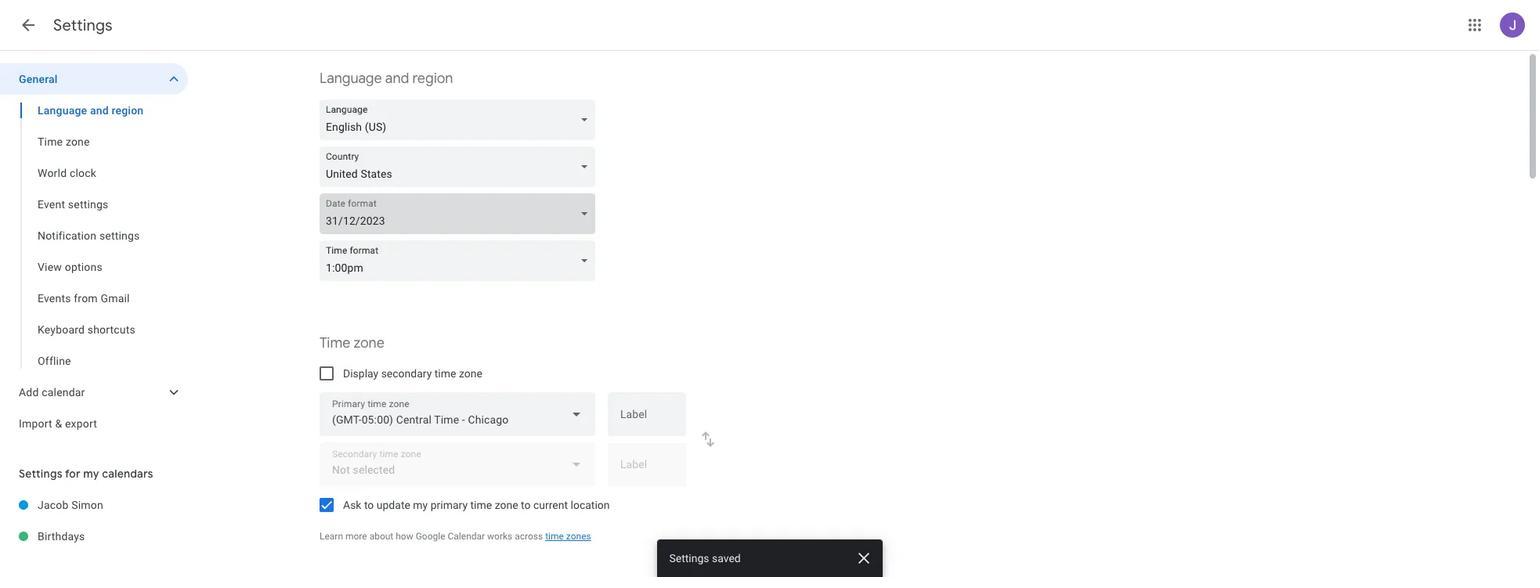Task type: describe. For each thing, give the bounding box(es) containing it.
notification settings
[[38, 230, 140, 242]]

birthdays tree item
[[0, 521, 188, 552]]

world clock
[[38, 167, 96, 179]]

general
[[19, 73, 58, 85]]

settings heading
[[53, 16, 113, 35]]

2 to from the left
[[521, 499, 531, 512]]

jacob simon tree item
[[0, 490, 188, 521]]

from
[[74, 292, 98, 305]]

across
[[515, 531, 543, 542]]

calendar
[[42, 386, 85, 399]]

0 horizontal spatial time
[[435, 367, 456, 380]]

1 vertical spatial my
[[413, 499, 428, 512]]

view options
[[38, 261, 103, 273]]

jacob simon
[[38, 499, 103, 512]]

export
[[65, 418, 97, 430]]

notification
[[38, 230, 97, 242]]

keyboard shortcuts
[[38, 324, 136, 336]]

time zone inside 'tree'
[[38, 136, 90, 148]]

time inside group
[[38, 136, 63, 148]]

shortcuts
[[88, 324, 136, 336]]

0 vertical spatial language and region
[[320, 70, 453, 88]]

0 horizontal spatial my
[[83, 467, 99, 481]]

google
[[416, 531, 445, 542]]

go back image
[[19, 16, 38, 34]]

world
[[38, 167, 67, 179]]

settings for settings for my calendars
[[19, 467, 62, 481]]

secondary
[[381, 367, 432, 380]]

settings for my calendars
[[19, 467, 153, 481]]

zone up display
[[354, 335, 385, 353]]

works
[[487, 531, 513, 542]]

for
[[65, 467, 81, 481]]

import
[[19, 418, 52, 430]]

1 horizontal spatial time zone
[[320, 335, 385, 353]]

settings for notification settings
[[99, 230, 140, 242]]

more
[[346, 531, 367, 542]]

events from gmail
[[38, 292, 130, 305]]

update
[[377, 499, 410, 512]]

event settings
[[38, 198, 108, 211]]

display
[[343, 367, 379, 380]]

1 horizontal spatial time
[[471, 499, 492, 512]]

zone up works
[[495, 499, 518, 512]]

add
[[19, 386, 39, 399]]

region inside group
[[112, 104, 144, 117]]

how
[[396, 531, 413, 542]]

primary
[[431, 499, 468, 512]]

tree containing general
[[0, 63, 188, 440]]

import & export
[[19, 418, 97, 430]]

event
[[38, 198, 65, 211]]

Label for secondary time zone. text field
[[621, 459, 674, 481]]

location
[[571, 499, 610, 512]]

current
[[534, 499, 568, 512]]

calendars
[[102, 467, 153, 481]]



Task type: vqa. For each thing, say whether or not it's contained in the screenshot.
17
no



Task type: locate. For each thing, give the bounding box(es) containing it.
gmail
[[101, 292, 130, 305]]

1 horizontal spatial language
[[320, 70, 382, 88]]

1 vertical spatial and
[[90, 104, 109, 117]]

0 vertical spatial time zone
[[38, 136, 90, 148]]

time right primary
[[471, 499, 492, 512]]

options
[[65, 261, 103, 273]]

time right secondary
[[435, 367, 456, 380]]

0 horizontal spatial language
[[38, 104, 87, 117]]

1 vertical spatial region
[[112, 104, 144, 117]]

language and region
[[320, 70, 453, 88], [38, 104, 144, 117]]

settings left for
[[19, 467, 62, 481]]

calendar
[[448, 531, 485, 542]]

to right ask on the left bottom of the page
[[364, 499, 374, 512]]

1 horizontal spatial my
[[413, 499, 428, 512]]

about
[[370, 531, 394, 542]]

saved
[[712, 552, 741, 565]]

display secondary time zone
[[343, 367, 483, 380]]

1 vertical spatial settings
[[19, 467, 62, 481]]

settings for event settings
[[68, 198, 108, 211]]

Label for primary time zone. text field
[[621, 409, 674, 431]]

ask to update my primary time zone to current location
[[343, 499, 610, 512]]

2 horizontal spatial time
[[545, 531, 564, 542]]

tree
[[0, 63, 188, 440]]

zone
[[66, 136, 90, 148], [354, 335, 385, 353], [459, 367, 483, 380], [495, 499, 518, 512]]

2 vertical spatial settings
[[670, 552, 710, 565]]

0 horizontal spatial time
[[38, 136, 63, 148]]

settings saved
[[670, 552, 741, 565]]

time up display
[[320, 335, 350, 353]]

learn more about how google calendar works across time zones
[[320, 531, 591, 542]]

group
[[0, 95, 188, 377]]

zone up clock
[[66, 136, 90, 148]]

1 vertical spatial time
[[320, 335, 350, 353]]

learn
[[320, 531, 343, 542]]

general tree item
[[0, 63, 188, 95]]

time up world
[[38, 136, 63, 148]]

add calendar
[[19, 386, 85, 399]]

my
[[83, 467, 99, 481], [413, 499, 428, 512]]

birthdays link
[[38, 521, 188, 552]]

1 horizontal spatial language and region
[[320, 70, 453, 88]]

simon
[[71, 499, 103, 512]]

1 vertical spatial language and region
[[38, 104, 144, 117]]

and
[[385, 70, 409, 88], [90, 104, 109, 117]]

None field
[[320, 100, 602, 140], [320, 147, 602, 187], [320, 194, 602, 234], [320, 241, 602, 281], [320, 393, 595, 436], [320, 100, 602, 140], [320, 147, 602, 187], [320, 194, 602, 234], [320, 241, 602, 281], [320, 393, 595, 436]]

view
[[38, 261, 62, 273]]

zones
[[566, 531, 591, 542]]

1 to from the left
[[364, 499, 374, 512]]

0 vertical spatial region
[[413, 70, 453, 88]]

time
[[38, 136, 63, 148], [320, 335, 350, 353]]

and inside 'tree'
[[90, 104, 109, 117]]

language
[[320, 70, 382, 88], [38, 104, 87, 117]]

0 vertical spatial time
[[435, 367, 456, 380]]

1 horizontal spatial region
[[413, 70, 453, 88]]

language inside 'tree'
[[38, 104, 87, 117]]

1 vertical spatial language
[[38, 104, 87, 117]]

language and region inside group
[[38, 104, 144, 117]]

0 vertical spatial settings
[[53, 16, 113, 35]]

offline
[[38, 355, 71, 367]]

my right update
[[413, 499, 428, 512]]

2 vertical spatial time
[[545, 531, 564, 542]]

0 vertical spatial and
[[385, 70, 409, 88]]

clock
[[70, 167, 96, 179]]

settings up the notification settings
[[68, 198, 108, 211]]

region
[[413, 70, 453, 88], [112, 104, 144, 117]]

time left zones
[[545, 531, 564, 542]]

group containing language and region
[[0, 95, 188, 377]]

settings for my calendars tree
[[0, 490, 188, 552]]

ask
[[343, 499, 362, 512]]

time zone up world clock
[[38, 136, 90, 148]]

0 vertical spatial settings
[[68, 198, 108, 211]]

time zones link
[[545, 531, 591, 542]]

zone right secondary
[[459, 367, 483, 380]]

settings
[[53, 16, 113, 35], [19, 467, 62, 481], [670, 552, 710, 565]]

settings for settings
[[53, 16, 113, 35]]

&
[[55, 418, 62, 430]]

my right for
[[83, 467, 99, 481]]

events
[[38, 292, 71, 305]]

time zone
[[38, 136, 90, 148], [320, 335, 385, 353]]

jacob
[[38, 499, 69, 512]]

1 vertical spatial settings
[[99, 230, 140, 242]]

settings
[[68, 198, 108, 211], [99, 230, 140, 242]]

to left current
[[521, 499, 531, 512]]

settings for settings saved
[[670, 552, 710, 565]]

zone inside 'tree'
[[66, 136, 90, 148]]

time
[[435, 367, 456, 380], [471, 499, 492, 512], [545, 531, 564, 542]]

settings left saved
[[670, 552, 710, 565]]

1 vertical spatial time zone
[[320, 335, 385, 353]]

0 horizontal spatial time zone
[[38, 136, 90, 148]]

1 vertical spatial time
[[471, 499, 492, 512]]

settings up options
[[99, 230, 140, 242]]

0 horizontal spatial to
[[364, 499, 374, 512]]

settings right go back "icon"
[[53, 16, 113, 35]]

0 horizontal spatial language and region
[[38, 104, 144, 117]]

0 horizontal spatial region
[[112, 104, 144, 117]]

1 horizontal spatial and
[[385, 70, 409, 88]]

keyboard
[[38, 324, 85, 336]]

time zone up display
[[320, 335, 385, 353]]

1 horizontal spatial to
[[521, 499, 531, 512]]

0 horizontal spatial and
[[90, 104, 109, 117]]

1 horizontal spatial time
[[320, 335, 350, 353]]

birthdays
[[38, 530, 85, 543]]

0 vertical spatial language
[[320, 70, 382, 88]]

to
[[364, 499, 374, 512], [521, 499, 531, 512]]

0 vertical spatial my
[[83, 467, 99, 481]]

0 vertical spatial time
[[38, 136, 63, 148]]



